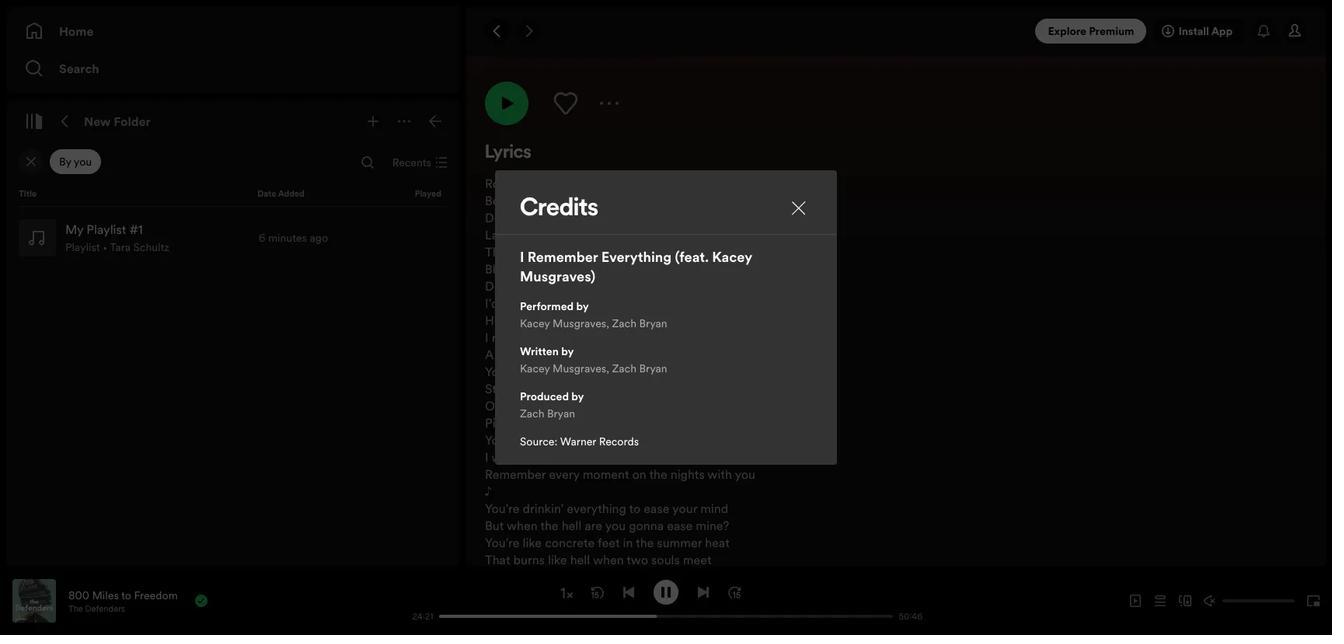 Task type: vqa. For each thing, say whether or not it's contained in the screenshot.
Performed by Kacey Musgraves Zach Bryan
yes



Task type: locate. For each thing, give the bounding box(es) containing it.
1 vertical spatial zach
[[612, 361, 637, 376]]

0 horizontal spatial in
[[623, 534, 633, 551]]

'88
[[689, 209, 707, 226]]

whiskey's
[[526, 175, 579, 192]]

to right 'are'
[[630, 500, 641, 517]]

you right with
[[735, 466, 756, 483]]

source : warner records
[[520, 434, 639, 449]]

1 vertical spatial mind
[[701, 500, 729, 517]]

0 vertical spatial remember
[[528, 247, 598, 267]]

group containing playlist
[[12, 213, 454, 263]]

0 vertical spatial do
[[485, 209, 502, 226]]

you're down ♪
[[485, 534, 520, 551]]

1 vertical spatial gonna
[[629, 517, 664, 534]]

remember inside rotgut whiskey's gonna ease my mind beach towel rests on the dryin' line do i remind you of your daddy in his '88 ford? labrador hangin' out the passenger door the sand from your hair is blowin' in my eyes blame it on the beach, grown men don't cry do you remember that beat down basement couch? i'd sing you my love songs and you'd tell me about how your mama ran off and pawned her ring i remember, i remember everything a cold shoulder at closing time you were begging me to stay 'til the sun rose strange words come on out of a grown man's mouth when his mind's broke pictures and passin' time you only smile like that when you're drinking i wish i didn't, but i do remember every moment on the nights with you ♪ you're drinkin' everything to ease your mind but when the hell are you gonna ease mine? you're like concrete feet in the summer heat that burns like hell when two souls meet
[[485, 466, 546, 483]]

time right "closing"
[[632, 346, 657, 363]]

zach inside produced by zach bryan
[[520, 406, 545, 422]]

bryan down produced
[[547, 406, 576, 422]]

remember inside "i remember everything (feat. kacey musgraves)"
[[528, 247, 598, 267]]

that
[[589, 278, 611, 295], [590, 432, 612, 449]]

0 vertical spatial you're
[[485, 500, 520, 517]]

0 vertical spatial time
[[632, 346, 657, 363]]

miles
[[92, 588, 119, 603]]

musgraves for performed by
[[553, 316, 607, 331]]

0 vertical spatial zach
[[612, 316, 637, 331]]

towel
[[523, 192, 554, 209]]

hair
[[597, 243, 617, 261]]

when right do
[[615, 432, 646, 449]]

labrador
[[485, 226, 536, 243]]

1 vertical spatial kacey
[[520, 316, 550, 331]]

mind up "heat"
[[701, 500, 729, 517]]

like right the burns
[[548, 551, 567, 568]]

2 vertical spatial kacey
[[520, 361, 550, 376]]

1 vertical spatial out
[[621, 380, 640, 397]]

0 vertical spatial the
[[485, 243, 507, 261]]

0 vertical spatial me
[[711, 295, 729, 312]]

by left at
[[562, 344, 574, 359]]

zach left 'til
[[612, 361, 637, 376]]

0 horizontal spatial mind
[[669, 175, 697, 192]]

by up passin' at left
[[572, 389, 584, 404]]

player controls element
[[402, 580, 931, 623]]

2 musgraves from the top
[[553, 361, 607, 376]]

next image
[[698, 586, 710, 598]]

beat
[[614, 278, 639, 295]]

none search field inside main element
[[355, 150, 380, 175]]

remember
[[528, 278, 586, 295], [563, 329, 620, 346]]

the left defenders
[[68, 603, 83, 615]]

clear filters image
[[25, 156, 37, 168]]

like right :
[[568, 432, 587, 449]]

1 vertical spatial you
[[485, 432, 506, 449]]

2 horizontal spatial my
[[689, 243, 706, 261]]

kacey up couch?
[[713, 247, 752, 267]]

to right miles
[[121, 588, 131, 603]]

lyrics
[[485, 144, 532, 163]]

you're
[[485, 500, 520, 517], [485, 534, 520, 551]]

by you
[[59, 154, 92, 170]]

By you checkbox
[[50, 149, 101, 174]]

musgraves inside performed by kacey musgraves zach bryan
[[553, 316, 607, 331]]

you right 'are'
[[606, 517, 626, 534]]

everything
[[602, 247, 672, 267]]

the up the burns
[[541, 517, 559, 534]]

sing
[[502, 295, 525, 312]]

playlist • tara schultz
[[65, 240, 170, 255]]

1 vertical spatial remember
[[563, 329, 620, 346]]

remember down only
[[485, 466, 546, 483]]

explore
[[1049, 23, 1087, 39]]

2 horizontal spatial to
[[630, 500, 641, 517]]

remember down hangin'
[[528, 247, 598, 267]]

search link
[[25, 53, 442, 84]]

volume off image
[[1205, 595, 1217, 607]]

kacey for performed by kacey musgraves zach bryan
[[520, 316, 550, 331]]

zach for written by kacey musgraves zach bryan
[[612, 361, 637, 376]]

i remember everything (feat. kacey musgraves)
[[520, 247, 752, 286]]

ran
[[580, 312, 598, 329]]

do left the "sing"
[[485, 278, 502, 295]]

words
[[532, 380, 566, 397]]

kacey for written by kacey musgraves zach bryan
[[520, 361, 550, 376]]

1 horizontal spatial in
[[657, 209, 667, 226]]

didn't,
[[527, 449, 562, 466]]

of
[[485, 397, 499, 415]]

0 vertical spatial you
[[485, 363, 506, 380]]

passin'
[[558, 415, 596, 432]]

you inside option
[[74, 154, 92, 170]]

1 vertical spatial by
[[562, 344, 574, 359]]

you
[[74, 154, 92, 170], [553, 209, 574, 226], [504, 278, 525, 295], [528, 295, 548, 312], [735, 466, 756, 483], [606, 517, 626, 534]]

tell
[[691, 295, 708, 312]]

go back image
[[491, 25, 504, 37]]

only
[[509, 432, 533, 449]]

my up daddy
[[649, 175, 666, 192]]

bryan down you'd
[[640, 316, 668, 331]]

2 vertical spatial by
[[572, 389, 584, 404]]

2023
[[1019, 27, 1046, 43]]

mind
[[669, 175, 697, 192], [701, 500, 729, 517]]

1 musgraves from the top
[[553, 316, 607, 331]]

on
[[587, 192, 601, 209], [534, 261, 548, 278], [604, 380, 618, 397], [633, 466, 647, 483]]

in right daddy
[[657, 209, 667, 226]]

in right feet
[[623, 534, 633, 551]]

search
[[59, 60, 99, 77]]

(feat.
[[675, 247, 709, 267]]

when down stay
[[626, 397, 657, 415]]

1 vertical spatial you're
[[485, 534, 520, 551]]

190,863,112
[[1090, 27, 1147, 43]]

the left sand
[[485, 243, 507, 261]]

me right tell
[[711, 295, 729, 312]]

kacey inside the written by kacey musgraves zach bryan
[[520, 361, 550, 376]]

install
[[1179, 23, 1210, 39]]

0 horizontal spatial to
[[121, 588, 131, 603]]

0 vertical spatial bryan
[[640, 316, 668, 331]]

beach
[[485, 192, 520, 209]]

2 you're from the top
[[485, 534, 520, 551]]

0 horizontal spatial gonna
[[582, 175, 617, 192]]

50:46
[[899, 611, 923, 623]]

mama
[[542, 312, 577, 329]]

source
[[520, 434, 555, 449]]

broke
[[718, 397, 750, 415]]

everything up 'til
[[623, 329, 683, 346]]

0 horizontal spatial grown
[[512, 397, 548, 415]]

1 vertical spatial time
[[598, 415, 623, 432]]

on right moment
[[633, 466, 647, 483]]

blame
[[485, 261, 520, 278]]

my left eyes
[[689, 243, 706, 261]]

you left only
[[485, 432, 506, 449]]

musgraves up "come" at the bottom
[[553, 361, 607, 376]]

rose
[[710, 363, 734, 380]]

out left 'til
[[621, 380, 640, 397]]

souls
[[652, 551, 680, 568]]

drinking
[[687, 432, 732, 449]]

zach inside performed by kacey musgraves zach bryan
[[612, 316, 637, 331]]

mind up the '88
[[669, 175, 697, 192]]

hell left 'are'
[[562, 517, 582, 534]]

his left mind's
[[660, 397, 675, 415]]

bryan inside performed by kacey musgraves zach bryan
[[640, 316, 668, 331]]

i left at
[[556, 329, 559, 346]]

warner
[[561, 434, 597, 449]]

the
[[604, 192, 622, 209], [604, 226, 622, 243], [551, 261, 569, 278], [666, 363, 684, 380], [650, 466, 668, 483], [541, 517, 559, 534], [636, 534, 654, 551]]

3:47
[[1057, 27, 1079, 43]]

musgraves for written by
[[553, 361, 607, 376]]

1 vertical spatial grown
[[512, 397, 548, 415]]

2 horizontal spatial like
[[568, 432, 587, 449]]

time up records
[[598, 415, 623, 432]]

date added
[[258, 188, 305, 200]]

like down drinkin'
[[523, 534, 542, 551]]

bryan for performed by kacey musgraves zach bryan
[[640, 316, 668, 331]]

2 vertical spatial zach
[[520, 406, 545, 422]]

2 vertical spatial to
[[121, 588, 131, 603]]

0 vertical spatial that
[[589, 278, 611, 295]]

a
[[503, 397, 509, 415]]

you right the "sing"
[[528, 295, 548, 312]]

2 vertical spatial bryan
[[547, 406, 576, 422]]

musgraves)
[[520, 267, 596, 286]]

pause image
[[660, 586, 673, 598]]

0 vertical spatial by
[[577, 299, 589, 314]]

2 you from the top
[[485, 432, 506, 449]]

bryan left sun
[[640, 361, 668, 376]]

1 vertical spatial the
[[68, 603, 83, 615]]

i right 'blame'
[[520, 247, 525, 267]]

zach
[[612, 316, 637, 331], [612, 361, 637, 376], [520, 406, 545, 422]]

kacey inside performed by kacey musgraves zach bryan
[[520, 316, 550, 331]]

zach for performed by kacey musgraves zach bryan
[[612, 316, 637, 331]]

Recents, List view field
[[380, 150, 457, 175]]

0 horizontal spatial the
[[68, 603, 83, 615]]

do down rotgut
[[485, 209, 502, 226]]

songs
[[598, 295, 631, 312]]

the left nights
[[650, 466, 668, 483]]

None search field
[[355, 150, 380, 175]]

1 vertical spatial my
[[689, 243, 706, 261]]

zach inside the written by kacey musgraves zach bryan
[[612, 361, 637, 376]]

kacey down performed
[[520, 316, 550, 331]]

1 vertical spatial me
[[589, 363, 607, 380]]

when left two
[[593, 551, 624, 568]]

remember
[[528, 247, 598, 267], [485, 466, 546, 483]]

2 horizontal spatial in
[[676, 243, 686, 261]]

1 horizontal spatial mind
[[701, 500, 729, 517]]

drinkin'
[[523, 500, 564, 517]]

1 vertical spatial musgraves
[[553, 361, 607, 376]]

off
[[601, 312, 616, 329]]

1 horizontal spatial my
[[649, 175, 666, 192]]

search in your library image
[[361, 156, 374, 169]]

on right the it
[[534, 261, 548, 278]]

1 horizontal spatial the
[[485, 243, 507, 261]]

now playing: 800 miles to freedom by the defenders footer
[[12, 579, 402, 623]]

i inside "i remember everything (feat. kacey musgraves)"
[[520, 247, 525, 267]]

1 horizontal spatial gonna
[[629, 517, 664, 534]]

the up everything
[[604, 226, 622, 243]]

out right hangin'
[[582, 226, 601, 243]]

time
[[632, 346, 657, 363], [598, 415, 623, 432]]

cold
[[497, 346, 521, 363]]

bryan inside produced by zach bryan
[[547, 406, 576, 422]]

you left were
[[485, 363, 506, 380]]

gonna up two
[[629, 517, 664, 534]]

zach down produced
[[520, 406, 545, 422]]

musgraves down the love
[[553, 316, 607, 331]]

your right how
[[514, 312, 539, 329]]

me right at
[[589, 363, 607, 380]]

everything
[[623, 329, 683, 346], [567, 500, 627, 517]]

his left the '88
[[670, 209, 686, 226]]

gonna up of
[[582, 175, 617, 192]]

0 vertical spatial his
[[670, 209, 686, 226]]

1 horizontal spatial time
[[632, 346, 657, 363]]

with
[[708, 466, 732, 483]]

1 you from the top
[[485, 363, 506, 380]]

by inside performed by kacey musgraves zach bryan
[[577, 299, 589, 314]]

everything down moment
[[567, 500, 627, 517]]

0 vertical spatial to
[[609, 363, 621, 380]]

added
[[278, 188, 305, 200]]

explore premium
[[1049, 23, 1135, 39]]

your left the 'hair'
[[569, 243, 593, 261]]

1 horizontal spatial grown
[[613, 261, 648, 278]]

you're left drinkin'
[[485, 500, 520, 517]]

moment
[[583, 466, 630, 483]]

you right by
[[74, 154, 92, 170]]

1 vertical spatial everything
[[567, 500, 627, 517]]

to left stay
[[609, 363, 621, 380]]

premium
[[1090, 23, 1135, 39]]

kacey down written
[[520, 361, 550, 376]]

kacey inside "i remember everything (feat. kacey musgraves)"
[[713, 247, 752, 267]]

zach down songs
[[612, 316, 637, 331]]

by left off
[[577, 299, 589, 314]]

1 horizontal spatial out
[[621, 380, 640, 397]]

the left beach,
[[551, 261, 569, 278]]

on right "come" at the bottom
[[604, 380, 618, 397]]

burns
[[514, 551, 545, 568]]

in
[[657, 209, 667, 226], [676, 243, 686, 261], [623, 534, 633, 551]]

1 vertical spatial bryan
[[640, 361, 668, 376]]

group
[[12, 213, 454, 263]]

and left you'd
[[634, 295, 655, 312]]

0 horizontal spatial out
[[582, 226, 601, 243]]

2 vertical spatial my
[[552, 295, 568, 312]]

musgraves inside the written by kacey musgraves zach bryan
[[553, 361, 607, 376]]

passenger
[[625, 226, 682, 243]]

in right blowin'
[[676, 243, 686, 261]]

the inside rotgut whiskey's gonna ease my mind beach towel rests on the dryin' line do i remind you of your daddy in his '88 ford? labrador hangin' out the passenger door the sand from your hair is blowin' in my eyes blame it on the beach, grown men don't cry do you remember that beat down basement couch? i'd sing you my love songs and you'd tell me about how your mama ran off and pawned her ring i remember, i remember everything a cold shoulder at closing time you were begging me to stay 'til the sun rose strange words come on out of a grown man's mouth when his mind's broke pictures and passin' time you only smile like that when you're drinking i wish i didn't, but i do remember every moment on the nights with you ♪ you're drinkin' everything to ease your mind but when the hell are you gonna ease mine? you're like concrete feet in the summer heat that burns like hell when two souls meet
[[485, 243, 507, 261]]

my left the love
[[552, 295, 568, 312]]

is
[[620, 243, 629, 261]]

the right 'til
[[666, 363, 684, 380]]

hell left feet
[[571, 551, 590, 568]]

the left the dryin' at the top left of the page
[[604, 192, 622, 209]]

0 vertical spatial musgraves
[[553, 316, 607, 331]]

produced by zach bryan
[[520, 389, 584, 422]]

bryan inside the written by kacey musgraves zach bryan
[[640, 361, 668, 376]]

i left 'wish'
[[485, 449, 489, 466]]

by for performed by
[[577, 299, 589, 314]]

down
[[642, 278, 674, 295]]

1 horizontal spatial me
[[711, 295, 729, 312]]

1 vertical spatial remember
[[485, 466, 546, 483]]

by inside the written by kacey musgraves zach bryan
[[562, 344, 574, 359]]

1 vertical spatial do
[[485, 278, 502, 295]]

0 vertical spatial kacey
[[713, 247, 752, 267]]

1 vertical spatial to
[[630, 500, 641, 517]]

0 vertical spatial gonna
[[582, 175, 617, 192]]

couch?
[[735, 278, 776, 295]]

come
[[570, 380, 601, 397]]



Task type: describe. For each thing, give the bounding box(es) containing it.
i left cold
[[485, 329, 489, 346]]

you left of
[[553, 209, 574, 226]]

i right 'wish'
[[521, 449, 524, 466]]

sun
[[687, 363, 707, 380]]

man's
[[551, 397, 584, 415]]

what's new image
[[1258, 25, 1271, 37]]

concrete
[[545, 534, 595, 551]]

home link
[[25, 16, 442, 47]]

main element
[[6, 6, 460, 567]]

defenders
[[85, 603, 125, 615]]

0 horizontal spatial like
[[523, 534, 542, 551]]

pawned
[[643, 312, 688, 329]]

0 horizontal spatial time
[[598, 415, 623, 432]]

cry
[[711, 261, 729, 278]]

daddy
[[619, 209, 654, 226]]

bryan for written by kacey musgraves zach bryan
[[640, 361, 668, 376]]

of
[[577, 209, 588, 226]]

rotgut whiskey's gonna ease my mind beach towel rests on the dryin' line do i remind you of your daddy in his '88 ford? labrador hangin' out the passenger door the sand from your hair is blowin' in my eyes blame it on the beach, grown men don't cry do you remember that beat down basement couch? i'd sing you my love songs and you'd tell me about how your mama ran off and pawned her ring i remember, i remember everything a cold shoulder at closing time you were begging me to stay 'til the sun rose strange words come on out of a grown man's mouth when his mind's broke pictures and passin' time you only smile like that when you're drinking i wish i didn't, but i do remember every moment on the nights with you ♪ you're drinkin' everything to ease your mind but when the hell are you gonna ease mine? you're like concrete feet in the summer heat that burns like hell when two souls meet
[[485, 175, 776, 568]]

playlist
[[65, 240, 100, 255]]

0 vertical spatial hell
[[562, 517, 582, 534]]

home
[[59, 23, 94, 40]]

dryin'
[[625, 192, 657, 209]]

i'd
[[485, 295, 499, 312]]

app
[[1212, 23, 1233, 39]]

and right off
[[619, 312, 640, 329]]

♪
[[485, 483, 492, 500]]

you'd
[[657, 295, 688, 312]]

1 vertical spatial hell
[[571, 551, 590, 568]]

folder
[[114, 113, 151, 130]]

0 vertical spatial everything
[[623, 329, 683, 346]]

rests
[[557, 192, 584, 209]]

by inside produced by zach bryan
[[572, 389, 584, 404]]

a
[[485, 346, 494, 363]]

your down nights
[[673, 500, 698, 517]]

begging
[[540, 363, 586, 380]]

credits
[[520, 197, 599, 222]]

skip back 15 seconds image
[[592, 586, 604, 598]]

1 horizontal spatial like
[[548, 551, 567, 568]]

written by kacey musgraves zach bryan
[[520, 344, 668, 376]]

to inside 800 miles to freedom the defenders
[[121, 588, 131, 603]]

beach,
[[572, 261, 609, 278]]

you right i'd
[[504, 278, 525, 295]]

do
[[594, 449, 609, 466]]

0 vertical spatial my
[[649, 175, 666, 192]]

0 vertical spatial grown
[[613, 261, 648, 278]]

written
[[520, 344, 559, 359]]

strange
[[485, 380, 529, 397]]

door
[[685, 226, 712, 243]]

the inside 800 miles to freedom the defenders
[[68, 603, 83, 615]]

new folder
[[84, 113, 151, 130]]

0 vertical spatial in
[[657, 209, 667, 226]]

0 horizontal spatial me
[[589, 363, 607, 380]]

i left the remind
[[505, 209, 508, 226]]

new folder button
[[81, 109, 154, 134]]

sand
[[510, 243, 536, 261]]

go forward image
[[523, 25, 535, 37]]

change speed image
[[559, 586, 575, 601]]

i left do
[[587, 449, 591, 466]]

top bar and user menu element
[[467, 6, 1327, 56]]

ford?
[[710, 209, 742, 226]]

that
[[485, 551, 511, 568]]

previous image
[[623, 586, 635, 598]]

love
[[571, 295, 595, 312]]

her
[[691, 312, 709, 329]]

feet
[[598, 534, 620, 551]]

800 miles to freedom link
[[68, 588, 178, 603]]

1 vertical spatial that
[[590, 432, 612, 449]]

0 vertical spatial mind
[[669, 175, 697, 192]]

meet
[[683, 551, 712, 568]]

800 miles to freedom the defenders
[[68, 588, 178, 615]]

but
[[485, 517, 504, 534]]

2 do from the top
[[485, 278, 502, 295]]

800
[[68, 588, 89, 603]]

but
[[566, 449, 584, 466]]

ease up 'summer'
[[644, 500, 670, 517]]

i remember everything (feat. kacey musgraves) image
[[485, 0, 666, 44]]

performed by kacey musgraves zach bryan
[[520, 299, 668, 331]]

tara
[[110, 240, 131, 255]]

install app
[[1179, 23, 1233, 39]]

0 vertical spatial out
[[582, 226, 601, 243]]

rotgut
[[485, 175, 523, 192]]

on right rests
[[587, 192, 601, 209]]

2 vertical spatial in
[[623, 534, 633, 551]]

stay
[[624, 363, 647, 380]]

don't
[[679, 261, 708, 278]]

pictures
[[485, 415, 531, 432]]

the defenders link
[[68, 603, 125, 615]]

wish
[[492, 449, 518, 466]]

mind's
[[678, 397, 715, 415]]

:
[[555, 434, 558, 449]]

men
[[652, 261, 676, 278]]

1 you're from the top
[[485, 500, 520, 517]]

line
[[660, 192, 680, 209]]

group inside main element
[[12, 213, 454, 263]]

you're
[[649, 432, 683, 449]]

and up 'source'
[[534, 415, 555, 432]]

by for written by
[[562, 344, 574, 359]]

recents
[[392, 155, 432, 170]]

1 vertical spatial in
[[676, 243, 686, 261]]

'til
[[650, 363, 663, 380]]

your right of
[[591, 209, 616, 226]]

the left 'summer'
[[636, 534, 654, 551]]

new
[[84, 113, 111, 130]]

1 do from the top
[[485, 209, 502, 226]]

blowin'
[[632, 243, 673, 261]]

mine?
[[696, 517, 730, 534]]

skip forward 15 seconds image
[[729, 586, 741, 598]]

title
[[19, 188, 37, 200]]

heat
[[705, 534, 730, 551]]

nights
[[671, 466, 705, 483]]

about
[[732, 295, 764, 312]]

•
[[103, 240, 108, 255]]

hangin'
[[539, 226, 579, 243]]

ease left mine?
[[667, 517, 693, 534]]

1 horizontal spatial to
[[609, 363, 621, 380]]

ease up daddy
[[620, 175, 646, 192]]

0 horizontal spatial my
[[552, 295, 568, 312]]

basement
[[677, 278, 732, 295]]

install app link
[[1154, 19, 1246, 44]]

when right but
[[507, 517, 538, 534]]

explore premium button
[[1036, 19, 1147, 44]]

0 vertical spatial remember
[[528, 278, 586, 295]]

it
[[523, 261, 530, 278]]

by
[[59, 154, 71, 170]]

close image
[[792, 201, 806, 215]]

records
[[599, 434, 639, 449]]

1 vertical spatial his
[[660, 397, 675, 415]]

played
[[415, 188, 442, 200]]

shoulder
[[524, 346, 573, 363]]

are
[[585, 517, 603, 534]]

credits dialog
[[495, 170, 838, 465]]



